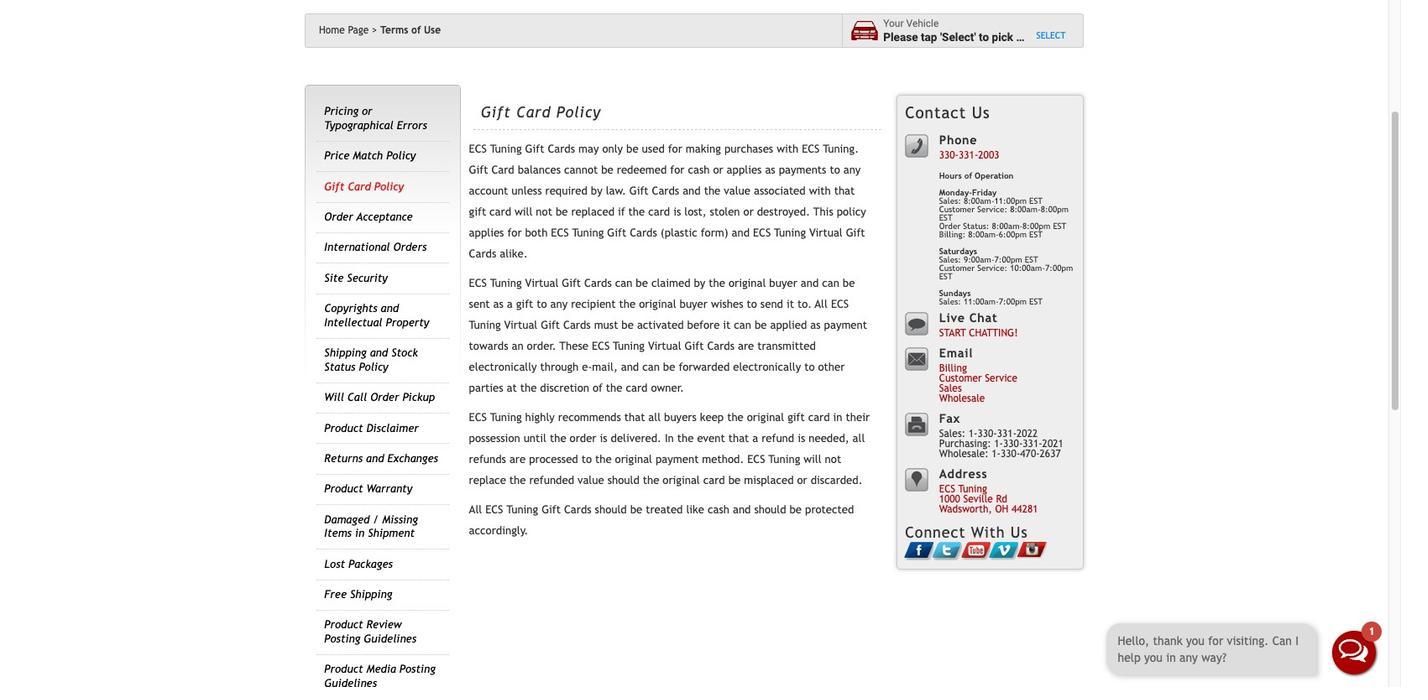 Task type: vqa. For each thing, say whether or not it's contained in the screenshot.
Order
yes



Task type: describe. For each thing, give the bounding box(es) containing it.
card down method.
[[704, 475, 726, 487]]

of for terms
[[412, 24, 421, 36]]

exchanges
[[388, 453, 438, 465]]

treated
[[646, 504, 683, 517]]

international
[[325, 241, 390, 254]]

9:00am-
[[964, 255, 995, 265]]

rd
[[997, 494, 1008, 506]]

0 horizontal spatial us
[[973, 103, 991, 122]]

1 vertical spatial 8:00pm
[[1023, 222, 1051, 231]]

7:00pm right 9:00am-
[[1046, 264, 1074, 273]]

saturdays
[[940, 247, 978, 256]]

errors
[[397, 119, 427, 132]]

copyrights and intellectual property
[[325, 303, 429, 329]]

will
[[325, 392, 344, 404]]

the up treated
[[643, 475, 660, 487]]

original up activated
[[639, 298, 677, 311]]

ecs tuning highly recommends that all buyers keep the original gift card in their possession until the order is delivered. in the event that a refund is needed, all refunds are processed to the original payment method. ecs tuning will not replace the refunded value should the original card be misplaced or discarded.
[[469, 412, 870, 487]]

ecs down destroyed.
[[753, 227, 771, 239]]

price match policy link
[[325, 150, 416, 162]]

contact us
[[906, 103, 991, 122]]

a inside ecs tuning virtual gift cards can be claimed by the original buyer and can be sent as a gift to any recipient the original buyer wishes to send it to. all ecs tuning virtual gift cards must be activated before it can be applied as payment towards an order. these ecs tuning virtual gift cards are transmitted electronically through e-mail, and can be forwarded electronically to other parties at the discretion of the card owner.
[[507, 298, 513, 311]]

start chatting! link
[[940, 328, 1019, 340]]

payments
[[779, 164, 827, 176]]

event
[[698, 433, 726, 445]]

be right must
[[622, 319, 634, 332]]

value inside ecs tuning highly recommends that all buyers keep the original gift card in their possession until the order is delivered. in the event that a refund is needed, all refunds are processed to the original payment method. ecs tuning will not replace the refunded value should the original card be misplaced or discarded.
[[578, 475, 605, 487]]

1 horizontal spatial with
[[809, 185, 831, 197]]

order acceptance link
[[325, 211, 413, 224]]

cards left '(plastic'
[[630, 227, 658, 239]]

wadsworth,
[[940, 504, 993, 516]]

shipping and stock status policy
[[325, 347, 418, 374]]

shipping inside shipping and stock status policy
[[325, 347, 367, 360]]

11:00pm
[[995, 197, 1027, 206]]

6:00pm
[[999, 230, 1027, 239]]

lost packages
[[325, 558, 393, 571]]

applied
[[771, 319, 808, 332]]

not inside ecs tuning highly recommends that all buyers keep the original gift card in their possession until the order is delivered. in the event that a refund is needed, all refunds are processed to the original payment method. ecs tuning will not replace the refunded value should the original card be misplaced or discarded.
[[825, 454, 842, 466]]

ecs up mail,
[[592, 340, 610, 353]]

tuning up possession
[[490, 412, 522, 424]]

service
[[986, 373, 1018, 385]]

be up owner.
[[663, 361, 676, 374]]

refunded
[[530, 475, 575, 487]]

virtual down the alike.
[[526, 277, 559, 290]]

tuning down the alike.
[[490, 277, 522, 290]]

cards up forwarded
[[708, 340, 735, 353]]

policy
[[837, 206, 867, 218]]

the up 'wishes' at the top right of page
[[709, 277, 726, 290]]

returns
[[325, 453, 363, 465]]

be left treated
[[631, 504, 643, 517]]

property
[[386, 317, 429, 329]]

ecs tuning virtual gift cards can be claimed by the original buyer and can be sent as a gift to any recipient the original buyer wishes to send it to. all ecs tuning virtual gift cards must be activated before it can be applied as payment towards an order. these ecs tuning virtual gift cards are transmitted electronically through e-mail, and can be forwarded electronically to other parties at the discretion of the card owner.
[[469, 277, 868, 395]]

0 horizontal spatial order
[[325, 211, 353, 224]]

stolen
[[710, 206, 741, 218]]

be down send
[[755, 319, 767, 332]]

should left treated
[[595, 504, 627, 517]]

product for product media posting guidelines
[[325, 664, 363, 677]]

be right only
[[627, 143, 639, 155]]

terms of use
[[380, 24, 441, 36]]

8:00am- up status:
[[964, 197, 995, 206]]

wholesale link
[[940, 393, 986, 405]]

0 vertical spatial for
[[668, 143, 683, 155]]

order
[[570, 433, 597, 445]]

product media posting guidelines
[[325, 664, 436, 688]]

discarded.
[[811, 475, 863, 487]]

the right recipient
[[620, 298, 636, 311]]

making
[[686, 143, 722, 155]]

price
[[325, 150, 350, 162]]

purchases
[[725, 143, 774, 155]]

ecs right both
[[551, 227, 569, 239]]

1 horizontal spatial that
[[729, 433, 750, 445]]

and inside shipping and stock status policy
[[370, 347, 388, 360]]

copyrights
[[325, 303, 378, 315]]

wishes
[[711, 298, 744, 311]]

are inside ecs tuning highly recommends that all buyers keep the original gift card in their possession until the order is delivered. in the event that a refund is needed, all refunds are processed to the original payment method. ecs tuning will not replace the refunded value should the original card be misplaced or discarded.
[[510, 454, 526, 466]]

2 service: from the top
[[978, 264, 1008, 273]]

1 customer from the top
[[940, 205, 975, 214]]

ecs up the payments
[[802, 143, 820, 155]]

are inside ecs tuning virtual gift cards can be claimed by the original buyer and can be sent as a gift to any recipient the original buyer wishes to send it to. all ecs tuning virtual gift cards must be activated before it can be applied as payment towards an order. these ecs tuning virtual gift cards are transmitted electronically through e-mail, and can be forwarded electronically to other parties at the discretion of the card owner.
[[738, 340, 755, 353]]

can up owner.
[[643, 361, 660, 374]]

0 vertical spatial applies
[[727, 164, 762, 176]]

wholesale:
[[940, 449, 989, 461]]

8:00am- up 9:00am-
[[969, 230, 999, 239]]

can down "this"
[[823, 277, 840, 290]]

virtual up an
[[504, 319, 538, 332]]

tuning inside "all ecs tuning gift cards should be treated like cash and should be protected accordingly."
[[507, 504, 539, 517]]

or right stolen
[[744, 206, 754, 218]]

1 vertical spatial it
[[724, 319, 731, 332]]

1 horizontal spatial order
[[371, 392, 399, 404]]

10:00am-
[[1011, 264, 1046, 273]]

pickup
[[403, 392, 435, 404]]

and up the lost,
[[683, 185, 701, 197]]

ecs up sent in the top left of the page
[[469, 277, 487, 290]]

or down making at the top of the page
[[714, 164, 724, 176]]

sales
[[940, 383, 962, 395]]

e-
[[582, 361, 592, 374]]

address ecs tuning 1000 seville rd wadsworth, oh 44281
[[940, 467, 1039, 516]]

and right mail,
[[621, 361, 639, 374]]

international orders link
[[325, 241, 427, 254]]

ecs up misplaced
[[748, 454, 766, 466]]

recipient
[[571, 298, 616, 311]]

tuning down replaced
[[572, 227, 604, 239]]

original up the refund
[[747, 412, 785, 424]]

can down 'wishes' at the top right of page
[[734, 319, 752, 332]]

tuning up towards in the left of the page
[[469, 319, 501, 332]]

and up to.
[[801, 277, 819, 290]]

returns and exchanges link
[[325, 453, 438, 465]]

0 horizontal spatial gift card policy
[[325, 180, 404, 193]]

2 vertical spatial card
[[348, 180, 371, 193]]

should down misplaced
[[755, 504, 787, 517]]

original down delivered.
[[615, 454, 653, 466]]

buyers
[[664, 412, 697, 424]]

alike.
[[500, 248, 528, 260]]

be left claimed
[[636, 277, 648, 290]]

330- inside phone 330-331-2003
[[940, 150, 959, 162]]

your vehicle please tap 'select' to pick a vehicle
[[884, 18, 1062, 43]]

owner.
[[651, 382, 685, 395]]

home
[[319, 24, 345, 36]]

tuning up the balances
[[490, 143, 522, 155]]

be left "protected"
[[790, 504, 802, 517]]

site security
[[325, 272, 388, 285]]

email billing customer service sales wholesale
[[940, 346, 1018, 405]]

pricing or typographical errors link
[[325, 105, 427, 132]]

any inside ecs tuning gift cards may only be used for making purchases with ecs tuning. gift card balances cannot be redeemed for cash or applies as payments to any account unless required by law. gift cards and the value associated with that gift card will not be replaced if the card is lost, stolen or destroyed. this policy applies for both ecs tuning gift cards (plastic form) and ecs tuning virtual gift cards alike.
[[844, 164, 861, 176]]

free shipping link
[[325, 589, 393, 601]]

and down "product disclaimer"
[[366, 453, 384, 465]]

misplaced
[[744, 475, 794, 487]]

redeemed
[[617, 164, 667, 176]]

send
[[761, 298, 784, 311]]

of for hours
[[965, 171, 973, 181]]

vehicle
[[907, 18, 939, 30]]

to inside the your vehicle please tap 'select' to pick a vehicle
[[979, 30, 990, 43]]

policy inside shipping and stock status policy
[[359, 361, 389, 374]]

8:00am- down 11:00pm
[[992, 222, 1023, 231]]

connect with us
[[906, 524, 1029, 542]]

1 service: from the top
[[978, 205, 1008, 214]]

destroyed.
[[757, 206, 811, 218]]

the right the replace
[[510, 475, 526, 487]]

and inside "all ecs tuning gift cards should be treated like cash and should be protected accordingly."
[[733, 504, 751, 517]]

as inside ecs tuning gift cards may only be used for making purchases with ecs tuning. gift card balances cannot be redeemed for cash or applies as payments to any account unless required by law. gift cards and the value associated with that gift card will not be replaced if the card is lost, stolen or destroyed. this policy applies for both ecs tuning gift cards (plastic form) and ecs tuning virtual gift cards alike.
[[766, 164, 776, 176]]

1 electronically from the left
[[469, 361, 537, 374]]

fax
[[940, 412, 961, 426]]

will inside ecs tuning gift cards may only be used for making purchases with ecs tuning. gift card balances cannot be redeemed for cash or applies as payments to any account unless required by law. gift cards and the value associated with that gift card will not be replaced if the card is lost, stolen or destroyed. this policy applies for both ecs tuning gift cards (plastic form) and ecs tuning virtual gift cards alike.
[[515, 206, 533, 218]]

to up order.
[[537, 298, 547, 311]]

1 vertical spatial as
[[494, 298, 504, 311]]

to inside ecs tuning highly recommends that all buyers keep the original gift card in their possession until the order is delivered. in the event that a refund is needed, all refunds are processed to the original payment method. ecs tuning will not replace the refunded value should the original card be misplaced or discarded.
[[582, 454, 592, 466]]

order inside hours of operation monday-friday sales: 8:00am-11:00pm est customer service: 8:00am-8:00pm est order status: 8:00am-8:00pm est billing: 8:00am-6:00pm est saturdays sales: 9:00am-7:00pm est customer service: 10:00am-7:00pm est sundays sales: 11:00am-7:00pm est
[[940, 222, 961, 231]]

ecs inside address ecs tuning 1000 seville rd wadsworth, oh 44281
[[940, 484, 956, 496]]

card up "needed,"
[[809, 412, 830, 424]]

guidelines for review
[[364, 633, 417, 646]]

replaced
[[572, 206, 615, 218]]

only
[[603, 143, 623, 155]]

media
[[367, 664, 396, 677]]

1- right "wholesale:" at bottom
[[992, 449, 1001, 461]]

0 horizontal spatial that
[[625, 412, 645, 424]]

2 horizontal spatial as
[[811, 319, 821, 332]]

be down only
[[602, 164, 614, 176]]

and right form)
[[732, 227, 750, 239]]

product warranty
[[325, 483, 413, 496]]

of inside ecs tuning virtual gift cards can be claimed by the original buyer and can be sent as a gift to any recipient the original buyer wishes to send it to. all ecs tuning virtual gift cards must be activated before it can be applied as payment towards an order. these ecs tuning virtual gift cards are transmitted electronically through e-mail, and can be forwarded electronically to other parties at the discretion of the card owner.
[[593, 382, 603, 395]]

330- down 2022
[[1001, 449, 1021, 461]]

all inside "all ecs tuning gift cards should be treated like cash and should be protected accordingly."
[[469, 504, 482, 517]]

by inside ecs tuning virtual gift cards can be claimed by the original buyer and can be sent as a gift to any recipient the original buyer wishes to send it to. all ecs tuning virtual gift cards must be activated before it can be applied as payment towards an order. these ecs tuning virtual gift cards are transmitted electronically through e-mail, and can be forwarded electronically to other parties at the discretion of the card owner.
[[694, 277, 706, 290]]

cards up these
[[564, 319, 591, 332]]

live chat start chatting!
[[940, 311, 1019, 340]]

sales: inside fax sales: 1-330-331-2022 purchasing: 1-330-331-2021 wholesale: 1-330-470-2637
[[940, 429, 966, 440]]

refund
[[762, 433, 795, 445]]

the down the order
[[596, 454, 612, 466]]

status:
[[964, 222, 990, 231]]

warranty
[[367, 483, 413, 496]]

0 vertical spatial card
[[517, 103, 551, 121]]

live
[[940, 311, 966, 325]]

sundays
[[940, 289, 971, 298]]

cash inside "all ecs tuning gift cards should be treated like cash and should be protected accordingly."
[[708, 504, 730, 517]]

to left other on the right of page
[[805, 361, 815, 374]]

the right at
[[521, 382, 537, 395]]

will inside ecs tuning highly recommends that all buyers keep the original gift card in their possession until the order is delivered. in the event that a refund is needed, all refunds are processed to the original payment method. ecs tuning will not replace the refunded value should the original card be misplaced or discarded.
[[804, 454, 822, 466]]

a inside the your vehicle please tap 'select' to pick a vehicle
[[1017, 30, 1023, 43]]

unless
[[512, 185, 542, 197]]

'select'
[[941, 30, 977, 43]]

ecs up possession
[[469, 412, 487, 424]]

policy up may
[[557, 103, 601, 121]]

international orders
[[325, 241, 427, 254]]

331- inside phone 330-331-2003
[[959, 150, 979, 162]]

used
[[642, 143, 665, 155]]

original up like
[[663, 475, 700, 487]]

will call order pickup link
[[325, 392, 435, 404]]

2 customer from the top
[[940, 264, 975, 273]]

order acceptance
[[325, 211, 413, 224]]

accordingly.
[[469, 525, 529, 538]]

7:00pm down 6:00pm
[[995, 255, 1023, 265]]

policy up acceptance
[[374, 180, 404, 193]]

original up 'wishes' at the top right of page
[[729, 277, 766, 290]]

(plastic
[[661, 227, 698, 239]]

virtual down activated
[[648, 340, 682, 353]]

an
[[512, 340, 524, 353]]

11:00am-
[[964, 297, 999, 307]]



Task type: locate. For each thing, give the bounding box(es) containing it.
in inside ecs tuning highly recommends that all buyers keep the original gift card in their possession until the order is delivered. in the event that a refund is needed, all refunds are processed to the original payment method. ecs tuning will not replace the refunded value should the original card be misplaced or discarded.
[[834, 412, 843, 424]]

2 vertical spatial for
[[508, 227, 522, 239]]

all left 'buyers'
[[649, 412, 661, 424]]

applies down purchases at the right top of the page
[[727, 164, 762, 176]]

policy
[[557, 103, 601, 121], [387, 150, 416, 162], [374, 180, 404, 193], [359, 361, 389, 374]]

vehicle
[[1026, 30, 1062, 43]]

0 vertical spatial in
[[834, 412, 843, 424]]

0 vertical spatial all
[[649, 412, 661, 424]]

price match policy
[[325, 150, 416, 162]]

of
[[412, 24, 421, 36], [965, 171, 973, 181], [593, 382, 603, 395]]

gift inside ecs tuning virtual gift cards can be claimed by the original buyer and can be sent as a gift to any recipient the original buyer wishes to send it to. all ecs tuning virtual gift cards must be activated before it can be applied as payment towards an order. these ecs tuning virtual gift cards are transmitted electronically through e-mail, and can be forwarded electronically to other parties at the discretion of the card owner.
[[516, 298, 534, 311]]

or inside pricing or typographical errors
[[362, 105, 373, 118]]

product for product review posting guidelines
[[325, 619, 363, 632]]

2 electronically from the left
[[734, 361, 802, 374]]

review
[[367, 619, 402, 632]]

status
[[325, 361, 356, 374]]

required
[[546, 185, 588, 197]]

posting down free
[[325, 633, 361, 646]]

protected
[[806, 504, 855, 517]]

a inside ecs tuning highly recommends that all buyers keep the original gift card in their possession until the order is delivered. in the event that a refund is needed, all refunds are processed to the original payment method. ecs tuning will not replace the refunded value should the original card be misplaced or discarded.
[[753, 433, 759, 445]]

0 vertical spatial shipping
[[325, 347, 367, 360]]

can up recipient
[[615, 277, 633, 290]]

activated
[[637, 319, 684, 332]]

by inside ecs tuning gift cards may only be used for making purchases with ecs tuning. gift card balances cannot be redeemed for cash or applies as payments to any account unless required by law. gift cards and the value associated with that gift card will not be replaced if the card is lost, stolen or destroyed. this policy applies for both ecs tuning gift cards (plastic form) and ecs tuning virtual gift cards alike.
[[591, 185, 603, 197]]

0 vertical spatial a
[[1017, 30, 1023, 43]]

1 horizontal spatial 331-
[[998, 429, 1017, 440]]

tuning down the refund
[[769, 454, 801, 466]]

0 vertical spatial 8:00pm
[[1041, 205, 1069, 214]]

that up method.
[[729, 433, 750, 445]]

2 vertical spatial a
[[753, 433, 759, 445]]

470-
[[1021, 449, 1040, 461]]

site
[[325, 272, 344, 285]]

product for product warranty
[[325, 483, 363, 496]]

virtual
[[810, 227, 843, 239], [526, 277, 559, 290], [504, 319, 538, 332], [648, 340, 682, 353]]

1 horizontal spatial payment
[[825, 319, 868, 332]]

0 horizontal spatial all
[[649, 412, 661, 424]]

0 horizontal spatial as
[[494, 298, 504, 311]]

1 horizontal spatial posting
[[400, 664, 436, 677]]

0 horizontal spatial are
[[510, 454, 526, 466]]

select
[[1037, 30, 1066, 40]]

chat
[[970, 311, 998, 325]]

0 horizontal spatial payment
[[656, 454, 699, 466]]

or up typographical
[[362, 105, 373, 118]]

1 vertical spatial card
[[492, 164, 515, 176]]

product inside product media posting guidelines
[[325, 664, 363, 677]]

2 horizontal spatial order
[[940, 222, 961, 231]]

be down policy
[[843, 277, 855, 290]]

2 sales: from the top
[[940, 255, 962, 265]]

1 vertical spatial customer
[[940, 264, 975, 273]]

tap
[[921, 30, 938, 43]]

2 vertical spatial of
[[593, 382, 603, 395]]

1 horizontal spatial not
[[825, 454, 842, 466]]

and inside 'copyrights and intellectual property'
[[381, 303, 399, 315]]

tuning inside address ecs tuning 1000 seville rd wadsworth, oh 44281
[[959, 484, 988, 496]]

home page
[[319, 24, 369, 36]]

1 horizontal spatial any
[[844, 164, 861, 176]]

0 vertical spatial with
[[777, 143, 799, 155]]

3 sales: from the top
[[940, 297, 962, 307]]

start
[[940, 328, 967, 340]]

0 horizontal spatial buyer
[[680, 298, 708, 311]]

0 vertical spatial of
[[412, 24, 421, 36]]

posting for product review posting guidelines
[[325, 633, 361, 646]]

as up associated
[[766, 164, 776, 176]]

1 vertical spatial a
[[507, 298, 513, 311]]

not
[[536, 206, 553, 218], [825, 454, 842, 466]]

0 horizontal spatial all
[[469, 504, 482, 517]]

tuning up "accordingly." on the bottom of page
[[507, 504, 539, 517]]

1 horizontal spatial will
[[804, 454, 822, 466]]

as down to.
[[811, 319, 821, 332]]

1 horizontal spatial value
[[724, 185, 751, 197]]

44281
[[1012, 504, 1039, 516]]

gift inside "all ecs tuning gift cards should be treated like cash and should be protected accordingly."
[[542, 504, 561, 517]]

payment inside ecs tuning highly recommends that all buyers keep the original gift card in their possession until the order is delivered. in the event that a refund is needed, all refunds are processed to the original payment method. ecs tuning will not replace the refunded value should the original card be misplaced or discarded.
[[656, 454, 699, 466]]

product disclaimer link
[[325, 422, 419, 435]]

1 vertical spatial shipping
[[350, 589, 393, 601]]

ecs up account
[[469, 143, 487, 155]]

0 horizontal spatial will
[[515, 206, 533, 218]]

gift up an
[[516, 298, 534, 311]]

sent
[[469, 298, 490, 311]]

1 horizontal spatial it
[[787, 298, 795, 311]]

1 sales: from the top
[[940, 197, 962, 206]]

and up property
[[381, 303, 399, 315]]

gift
[[481, 103, 511, 121], [526, 143, 545, 155], [469, 164, 488, 176], [325, 180, 345, 193], [630, 185, 649, 197], [608, 227, 627, 239], [846, 227, 866, 239], [562, 277, 581, 290], [541, 319, 560, 332], [685, 340, 704, 353], [542, 504, 561, 517]]

all down their
[[853, 433, 865, 445]]

1 horizontal spatial of
[[593, 382, 603, 395]]

8:00pm
[[1041, 205, 1069, 214], [1023, 222, 1051, 231]]

tuning down must
[[613, 340, 645, 353]]

is left the lost,
[[674, 206, 681, 218]]

use
[[424, 24, 441, 36]]

packages
[[349, 558, 393, 571]]

1 horizontal spatial buyer
[[770, 277, 798, 290]]

service: down friday
[[978, 205, 1008, 214]]

cash
[[688, 164, 710, 176], [708, 504, 730, 517]]

8:00am-
[[964, 197, 995, 206], [1011, 205, 1041, 214], [992, 222, 1023, 231], [969, 230, 999, 239]]

sales: down fax
[[940, 429, 966, 440]]

posting inside the product review posting guidelines
[[325, 633, 361, 646]]

1- left 2022
[[995, 439, 1004, 451]]

to.
[[798, 298, 812, 311]]

any down "tuning."
[[844, 164, 861, 176]]

all ecs tuning gift cards should be treated like cash and should be protected accordingly.
[[469, 504, 855, 538]]

0 vertical spatial as
[[766, 164, 776, 176]]

0 horizontal spatial is
[[600, 433, 608, 445]]

shipping up status
[[325, 347, 367, 360]]

service:
[[978, 205, 1008, 214], [978, 264, 1008, 273]]

the down mail,
[[606, 382, 623, 395]]

0 vertical spatial posting
[[325, 633, 361, 646]]

mail,
[[592, 361, 618, 374]]

are down until
[[510, 454, 526, 466]]

tuning.
[[823, 143, 859, 155]]

a left the refund
[[753, 433, 759, 445]]

towards
[[469, 340, 509, 353]]

be down required
[[556, 206, 568, 218]]

0 horizontal spatial 331-
[[959, 150, 979, 162]]

for right used
[[668, 143, 683, 155]]

product for product disclaimer
[[325, 422, 363, 435]]

posting for product media posting guidelines
[[400, 664, 436, 677]]

0 vertical spatial guidelines
[[364, 633, 417, 646]]

is right the order
[[600, 433, 608, 445]]

policy down errors
[[387, 150, 416, 162]]

until
[[524, 433, 547, 445]]

card inside ecs tuning virtual gift cards can be claimed by the original buyer and can be sent as a gift to any recipient the original buyer wishes to send it to. all ecs tuning virtual gift cards must be activated before it can be applied as payment towards an order. these ecs tuning virtual gift cards are transmitted electronically through e-mail, and can be forwarded electronically to other parties at the discretion of the card owner.
[[626, 382, 648, 395]]

product media posting guidelines link
[[325, 664, 436, 688]]

damaged
[[325, 514, 370, 526]]

in inside damaged / missing items in shipment
[[355, 528, 365, 540]]

0 vertical spatial us
[[973, 103, 991, 122]]

cards inside "all ecs tuning gift cards should be treated like cash and should be protected accordingly."
[[564, 504, 592, 517]]

1 horizontal spatial gift card policy
[[481, 103, 601, 121]]

1 vertical spatial guidelines
[[325, 678, 377, 688]]

electronically down transmitted
[[734, 361, 802, 374]]

2 horizontal spatial is
[[798, 433, 806, 445]]

2 vertical spatial as
[[811, 319, 821, 332]]

1 vertical spatial cash
[[708, 504, 730, 517]]

call
[[348, 392, 367, 404]]

product down free
[[325, 619, 363, 632]]

0 vertical spatial service:
[[978, 205, 1008, 214]]

2 horizontal spatial 331-
[[1023, 439, 1043, 451]]

stock
[[392, 347, 418, 360]]

1 vertical spatial in
[[355, 528, 365, 540]]

the right keep
[[728, 412, 744, 424]]

the up processed
[[550, 433, 567, 445]]

card inside ecs tuning gift cards may only be used for making purchases with ecs tuning. gift card balances cannot be redeemed for cash or applies as payments to any account unless required by law. gift cards and the value associated with that gift card will not be replaced if the card is lost, stolen or destroyed. this policy applies for both ecs tuning gift cards (plastic form) and ecs tuning virtual gift cards alike.
[[492, 164, 515, 176]]

law.
[[606, 185, 626, 197]]

any inside ecs tuning virtual gift cards can be claimed by the original buyer and can be sent as a gift to any recipient the original buyer wishes to send it to. all ecs tuning virtual gift cards must be activated before it can be applied as payment towards an order. these ecs tuning virtual gift cards are transmitted electronically through e-mail, and can be forwarded electronically to other parties at the discretion of the card owner.
[[551, 298, 568, 311]]

0 vertical spatial that
[[835, 185, 855, 197]]

acceptance
[[357, 211, 413, 224]]

7:00pm down 10:00am-
[[999, 297, 1027, 307]]

ecs right to.
[[831, 298, 849, 311]]

8:00pm down 11:00pm
[[1023, 222, 1051, 231]]

the up stolen
[[704, 185, 721, 197]]

value inside ecs tuning gift cards may only be used for making purchases with ecs tuning. gift card balances cannot be redeemed for cash or applies as payments to any account unless required by law. gift cards and the value associated with that gift card will not be replaced if the card is lost, stolen or destroyed. this policy applies for both ecs tuning gift cards (plastic form) and ecs tuning virtual gift cards alike.
[[724, 185, 751, 197]]

1 vertical spatial gift card policy
[[325, 180, 404, 193]]

can
[[615, 277, 633, 290], [823, 277, 840, 290], [734, 319, 752, 332], [643, 361, 660, 374]]

customer inside email billing customer service sales wholesale
[[940, 373, 983, 385]]

1 vertical spatial will
[[804, 454, 822, 466]]

0 horizontal spatial not
[[536, 206, 553, 218]]

account
[[469, 185, 509, 197]]

1 horizontal spatial all
[[815, 298, 828, 311]]

0 vertical spatial are
[[738, 340, 755, 353]]

1 horizontal spatial is
[[674, 206, 681, 218]]

balances
[[518, 164, 561, 176]]

1 horizontal spatial applies
[[727, 164, 762, 176]]

guidelines for media
[[325, 678, 377, 688]]

1 vertical spatial applies
[[469, 227, 504, 239]]

form)
[[701, 227, 729, 239]]

8:00am- up 6:00pm
[[1011, 205, 1041, 214]]

your
[[884, 18, 904, 30]]

damaged / missing items in shipment
[[325, 514, 418, 540]]

product inside the product review posting guidelines
[[325, 619, 363, 632]]

and left stock
[[370, 347, 388, 360]]

330- up "wholesale:" at bottom
[[978, 429, 998, 440]]

cards down redeemed
[[652, 185, 680, 197]]

be inside ecs tuning highly recommends that all buyers keep the original gift card in their possession until the order is delivered. in the event that a refund is needed, all refunds are processed to the original payment method. ecs tuning will not replace the refunded value should the original card be misplaced or discarded.
[[729, 475, 741, 487]]

us down 44281
[[1011, 524, 1029, 542]]

or
[[362, 105, 373, 118], [714, 164, 724, 176], [744, 206, 754, 218], [798, 475, 808, 487]]

4 sales: from the top
[[940, 429, 966, 440]]

1 vertical spatial are
[[510, 454, 526, 466]]

1 vertical spatial for
[[671, 164, 685, 176]]

phone
[[940, 133, 978, 147]]

of left use
[[412, 24, 421, 36]]

2003
[[979, 150, 1000, 162]]

applies
[[727, 164, 762, 176], [469, 227, 504, 239]]

card up '(plastic'
[[649, 206, 670, 218]]

330- left 2637
[[1004, 439, 1023, 451]]

are
[[738, 340, 755, 353], [510, 454, 526, 466]]

all
[[815, 298, 828, 311], [469, 504, 482, 517]]

is
[[674, 206, 681, 218], [600, 433, 608, 445], [798, 433, 806, 445]]

2 vertical spatial that
[[729, 433, 750, 445]]

1 vertical spatial not
[[825, 454, 842, 466]]

a
[[1017, 30, 1023, 43], [507, 298, 513, 311], [753, 433, 759, 445]]

should inside ecs tuning highly recommends that all buyers keep the original gift card in their possession until the order is delivered. in the event that a refund is needed, all refunds are processed to the original payment method. ecs tuning will not replace the refunded value should the original card be misplaced or discarded.
[[608, 475, 640, 487]]

0 vertical spatial customer
[[940, 205, 975, 214]]

cards left may
[[548, 143, 575, 155]]

order right call
[[371, 392, 399, 404]]

all inside ecs tuning virtual gift cards can be claimed by the original buyer and can be sent as a gift to any recipient the original buyer wishes to send it to. all ecs tuning virtual gift cards must be activated before it can be applied as payment towards an order. these ecs tuning virtual gift cards are transmitted electronically through e-mail, and can be forwarded electronically to other parties at the discretion of the card owner.
[[815, 298, 828, 311]]

items
[[325, 528, 352, 540]]

free
[[325, 589, 347, 601]]

0 horizontal spatial value
[[578, 475, 605, 487]]

1 vertical spatial buyer
[[680, 298, 708, 311]]

0 vertical spatial by
[[591, 185, 603, 197]]

order left status:
[[940, 222, 961, 231]]

payment up other on the right of page
[[825, 319, 868, 332]]

sales: up live
[[940, 297, 962, 307]]

card down account
[[490, 206, 512, 218]]

shipment
[[368, 528, 415, 540]]

330- down phone
[[940, 150, 959, 162]]

2 horizontal spatial gift
[[788, 412, 805, 424]]

to left pick
[[979, 30, 990, 43]]

gift down account
[[469, 206, 486, 218]]

missing
[[382, 514, 418, 526]]

lost
[[325, 558, 345, 571]]

1 horizontal spatial as
[[766, 164, 776, 176]]

is inside ecs tuning gift cards may only be used for making purchases with ecs tuning. gift card balances cannot be redeemed for cash or applies as payments to any account unless required by law. gift cards and the value associated with that gift card will not be replaced if the card is lost, stolen or destroyed. this policy applies for both ecs tuning gift cards (plastic form) and ecs tuning virtual gift cards alike.
[[674, 206, 681, 218]]

0 vertical spatial gift card policy
[[481, 103, 601, 121]]

cards up recipient
[[585, 277, 612, 290]]

select link
[[1037, 30, 1066, 41]]

2 horizontal spatial a
[[1017, 30, 1023, 43]]

card up the balances
[[517, 103, 551, 121]]

order up international
[[325, 211, 353, 224]]

virtual inside ecs tuning gift cards may only be used for making purchases with ecs tuning. gift card balances cannot be redeemed for cash or applies as payments to any account unless required by law. gift cards and the value associated with that gift card will not be replaced if the card is lost, stolen or destroyed. this policy applies for both ecs tuning gift cards (plastic form) and ecs tuning virtual gift cards alike.
[[810, 227, 843, 239]]

1- up "wholesale:" at bottom
[[969, 429, 978, 440]]

posting inside product media posting guidelines
[[400, 664, 436, 677]]

card up account
[[492, 164, 515, 176]]

guidelines inside product media posting guidelines
[[325, 678, 377, 688]]

product down returns
[[325, 483, 363, 496]]

to inside ecs tuning gift cards may only be used for making purchases with ecs tuning. gift card balances cannot be redeemed for cash or applies as payments to any account unless required by law. gift cards and the value associated with that gift card will not be replaced if the card is lost, stolen or destroyed. this policy applies for both ecs tuning gift cards (plastic form) and ecs tuning virtual gift cards alike.
[[830, 164, 841, 176]]

1 vertical spatial that
[[625, 412, 645, 424]]

not inside ecs tuning gift cards may only be used for making purchases with ecs tuning. gift card balances cannot be redeemed for cash or applies as payments to any account unless required by law. gift cards and the value associated with that gift card will not be replaced if the card is lost, stolen or destroyed. this policy applies for both ecs tuning gift cards (plastic form) and ecs tuning virtual gift cards alike.
[[536, 206, 553, 218]]

please
[[884, 30, 919, 43]]

be down method.
[[729, 475, 741, 487]]

1 product from the top
[[325, 422, 363, 435]]

card
[[490, 206, 512, 218], [649, 206, 670, 218], [626, 382, 648, 395], [809, 412, 830, 424], [704, 475, 726, 487]]

the right "in"
[[678, 433, 694, 445]]

product up returns
[[325, 422, 363, 435]]

or right misplaced
[[798, 475, 808, 487]]

1 vertical spatial service:
[[978, 264, 1008, 273]]

oh
[[996, 504, 1009, 516]]

gift inside ecs tuning gift cards may only be used for making purchases with ecs tuning. gift card balances cannot be redeemed for cash or applies as payments to any account unless required by law. gift cards and the value associated with that gift card will not be replaced if the card is lost, stolen or destroyed. this policy applies for both ecs tuning gift cards (plastic form) and ecs tuning virtual gift cards alike.
[[469, 206, 486, 218]]

this
[[814, 206, 834, 218]]

/
[[373, 514, 379, 526]]

2 vertical spatial gift
[[788, 412, 805, 424]]

0 horizontal spatial electronically
[[469, 361, 537, 374]]

gift card policy link
[[325, 180, 404, 193]]

to left send
[[747, 298, 758, 311]]

billing
[[940, 363, 968, 375]]

posting
[[325, 633, 361, 646], [400, 664, 436, 677]]

1 vertical spatial us
[[1011, 524, 1029, 542]]

cards left the alike.
[[469, 248, 497, 260]]

2021
[[1043, 439, 1064, 451]]

0 vertical spatial cash
[[688, 164, 710, 176]]

by right claimed
[[694, 277, 706, 290]]

electronically up at
[[469, 361, 537, 374]]

with up "this"
[[809, 185, 831, 197]]

1 vertical spatial gift
[[516, 298, 534, 311]]

0 horizontal spatial gift
[[469, 206, 486, 218]]

discretion
[[540, 382, 590, 395]]

cash inside ecs tuning gift cards may only be used for making purchases with ecs tuning. gift card balances cannot be redeemed for cash or applies as payments to any account unless required by law. gift cards and the value associated with that gift card will not be replaced if the card is lost, stolen or destroyed. this policy applies for both ecs tuning gift cards (plastic form) and ecs tuning virtual gift cards alike.
[[688, 164, 710, 176]]

a right sent in the top left of the page
[[507, 298, 513, 311]]

0 horizontal spatial applies
[[469, 227, 504, 239]]

0 horizontal spatial card
[[348, 180, 371, 193]]

address
[[940, 467, 988, 481]]

1 vertical spatial value
[[578, 475, 605, 487]]

2022
[[1017, 429, 1038, 440]]

0 vertical spatial gift
[[469, 206, 486, 218]]

ecs
[[469, 143, 487, 155], [802, 143, 820, 155], [551, 227, 569, 239], [753, 227, 771, 239], [469, 277, 487, 290], [831, 298, 849, 311], [592, 340, 610, 353], [469, 412, 487, 424], [748, 454, 766, 466], [940, 484, 956, 496], [486, 504, 504, 517]]

1 vertical spatial all
[[853, 433, 865, 445]]

1 vertical spatial any
[[551, 298, 568, 311]]

before
[[688, 319, 720, 332]]

1 horizontal spatial a
[[753, 433, 759, 445]]

0 vertical spatial payment
[[825, 319, 868, 332]]

1 horizontal spatial in
[[834, 412, 843, 424]]

or inside ecs tuning highly recommends that all buyers keep the original gift card in their possession until the order is delivered. in the event that a refund is needed, all refunds are processed to the original payment method. ecs tuning will not replace the refunded value should the original card be misplaced or discarded.
[[798, 475, 808, 487]]

of inside hours of operation monday-friday sales: 8:00am-11:00pm est customer service: 8:00am-8:00pm est order status: 8:00am-8:00pm est billing: 8:00am-6:00pm est saturdays sales: 9:00am-7:00pm est customer service: 10:00am-7:00pm est sundays sales: 11:00am-7:00pm est
[[965, 171, 973, 181]]

7:00pm
[[995, 255, 1023, 265], [1046, 264, 1074, 273], [999, 297, 1027, 307]]

it down 'wishes' at the top right of page
[[724, 319, 731, 332]]

copyrights and intellectual property link
[[325, 303, 429, 329]]

cash down making at the top of the page
[[688, 164, 710, 176]]

payment down "in"
[[656, 454, 699, 466]]

0 vertical spatial any
[[844, 164, 861, 176]]

should down delivered.
[[608, 475, 640, 487]]

that inside ecs tuning gift cards may only be used for making purchases with ecs tuning. gift card balances cannot be redeemed for cash or applies as payments to any account unless required by law. gift cards and the value associated with that gift card will not be replaced if the card is lost, stolen or destroyed. this policy applies for both ecs tuning gift cards (plastic form) and ecs tuning virtual gift cards alike.
[[835, 185, 855, 197]]

value
[[724, 185, 751, 197], [578, 475, 605, 487]]

product review posting guidelines link
[[325, 619, 417, 646]]

tuning down destroyed.
[[775, 227, 806, 239]]

3 product from the top
[[325, 619, 363, 632]]

4 product from the top
[[325, 664, 363, 677]]

guidelines inside the product review posting guidelines
[[364, 633, 417, 646]]

service: left 10:00am-
[[978, 264, 1008, 273]]

their
[[846, 412, 870, 424]]

0 vertical spatial all
[[815, 298, 828, 311]]

disclaimer
[[367, 422, 419, 435]]

2 horizontal spatial that
[[835, 185, 855, 197]]

friday
[[973, 188, 997, 197]]

3 customer from the top
[[940, 373, 983, 385]]

gift inside ecs tuning highly recommends that all buyers keep the original gift card in their possession until the order is delivered. in the event that a refund is needed, all refunds are processed to the original payment method. ecs tuning will not replace the refunded value should the original card be misplaced or discarded.
[[788, 412, 805, 424]]

the right 'if'
[[629, 206, 645, 218]]

1 horizontal spatial us
[[1011, 524, 1029, 542]]

331-
[[959, 150, 979, 162], [998, 429, 1017, 440], [1023, 439, 1043, 451]]

pricing or typographical errors
[[325, 105, 427, 132]]

0 vertical spatial buyer
[[770, 277, 798, 290]]

payment inside ecs tuning virtual gift cards can be claimed by the original buyer and can be sent as a gift to any recipient the original buyer wishes to send it to. all ecs tuning virtual gift cards must be activated before it can be applied as payment towards an order. these ecs tuning virtual gift cards are transmitted electronically through e-mail, and can be forwarded electronically to other parties at the discretion of the card owner.
[[825, 319, 868, 332]]

chatting!
[[970, 328, 1019, 340]]

2 product from the top
[[325, 483, 363, 496]]

ecs inside "all ecs tuning gift cards should be treated like cash and should be protected accordingly."
[[486, 504, 504, 517]]



